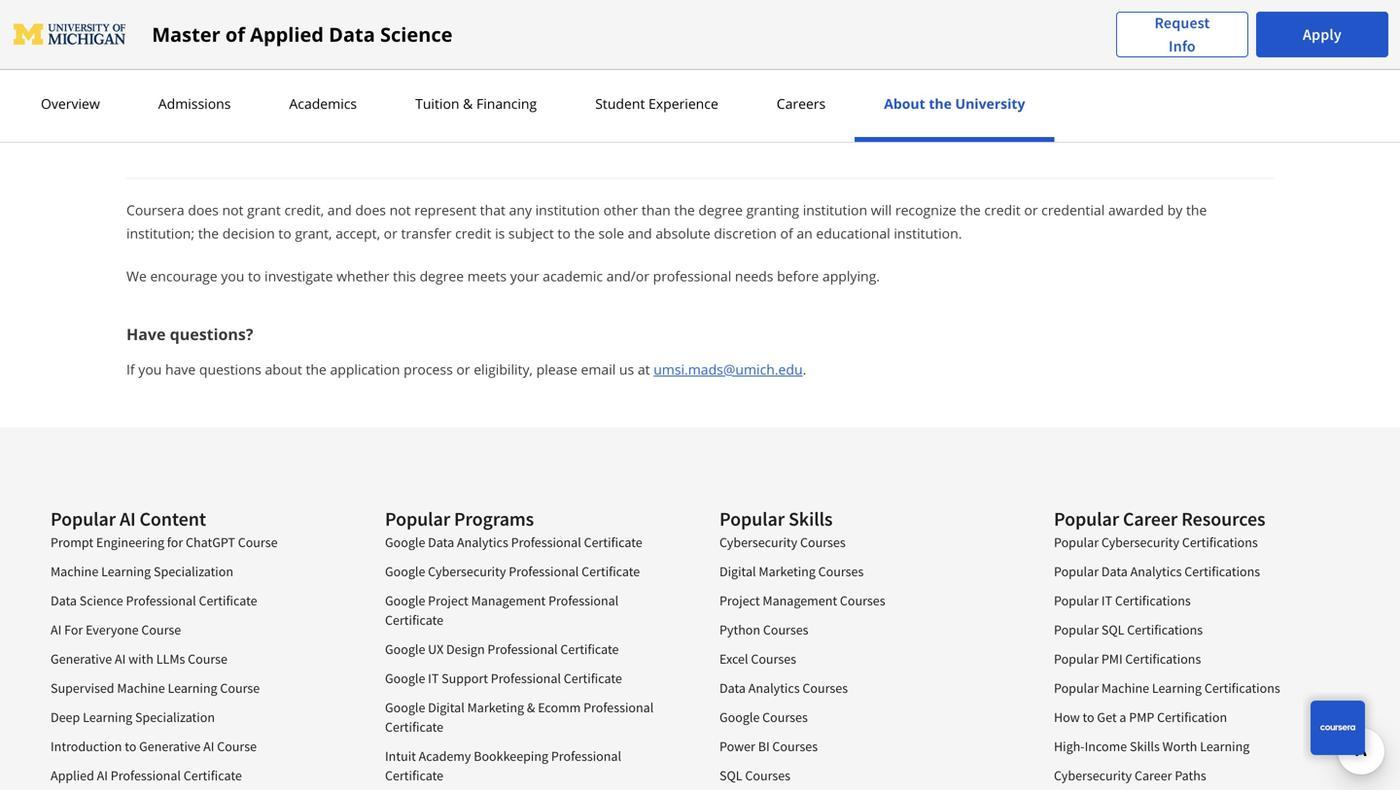 Task type: describe. For each thing, give the bounding box(es) containing it.
mei
[[237, 0, 261, 0]]

analytics for certifications
[[1131, 563, 1182, 581]]

academic
[[543, 267, 603, 286]]

applied ai professional certificate
[[51, 768, 242, 785]]

certifications for popular cybersecurity certifications
[[1183, 534, 1259, 552]]

supervised machine learning course
[[51, 680, 260, 698]]

paths
[[1176, 768, 1207, 785]]

data down the excel
[[720, 680, 746, 698]]

specialization for machine learning specialization
[[154, 563, 233, 581]]

courses down digital marketing courses "link"
[[840, 592, 886, 610]]

he
[[461, 5, 479, 24]]

list for career
[[1055, 533, 1333, 791]]

qiaozhu mei is the founding director of the master of applied data science program and a professor in the school of information and the college of engineering. he received his phd in computer science from the university of illinois at urbana-champaign. his research focuses on information retrieval and text mining, with applications in web, social media, scientific literature, bioinformatics, and health informatics.
[[181, 0, 921, 71]]

digital marketing courses link
[[720, 563, 864, 581]]

google for google cybersecurity professional certificate
[[385, 563, 426, 581]]

academy
[[419, 748, 471, 766]]

design
[[447, 641, 485, 659]]

supervised
[[51, 680, 114, 698]]

1 horizontal spatial university
[[956, 94, 1026, 113]]

programs
[[454, 507, 534, 532]]

we
[[126, 267, 147, 286]]

to left the grant,
[[279, 224, 292, 243]]

academics
[[289, 94, 357, 113]]

student
[[596, 94, 645, 113]]

digital inside google digital marketing & ecomm professional certificate
[[428, 699, 465, 717]]

experience
[[649, 94, 719, 113]]

0 horizontal spatial sql
[[720, 768, 743, 785]]

1 vertical spatial or
[[384, 224, 398, 243]]

1 vertical spatial science
[[380, 21, 453, 48]]

before
[[777, 267, 819, 286]]

credential
[[1042, 201, 1105, 219]]

ai left for
[[51, 622, 62, 639]]

tuition & financing link
[[410, 94, 543, 113]]

certifications for popular sql certifications
[[1128, 622, 1204, 639]]

certificate inside 'google project management professional certificate'
[[385, 612, 444, 629]]

to down deep learning specialization link
[[125, 738, 137, 756]]

decision
[[223, 224, 275, 243]]

get
[[1098, 709, 1117, 727]]

for
[[167, 534, 183, 552]]

data analytics courses link
[[720, 680, 848, 698]]

courses up digital marketing courses
[[801, 534, 846, 552]]

and down on
[[451, 52, 475, 71]]

on
[[446, 29, 463, 47]]

represent
[[415, 201, 477, 219]]

ai for generative
[[115, 651, 126, 668]]

professional inside google digital marketing & ecomm professional certificate
[[584, 699, 654, 717]]

learning down certification
[[1201, 738, 1250, 756]]

web,
[[834, 29, 864, 47]]

professor
[[756, 0, 817, 0]]

generative ai with llms course link
[[51, 651, 228, 668]]

director
[[363, 0, 413, 0]]

sql courses link
[[720, 768, 791, 785]]

machine for popular career resources
[[1102, 680, 1150, 698]]

educational
[[817, 224, 891, 243]]

how to get a pmp certification link
[[1055, 709, 1228, 727]]

popular for popular career resources
[[1055, 507, 1120, 532]]

to right subject
[[558, 224, 571, 243]]

of up research
[[362, 5, 375, 24]]

cybersecurity courses link
[[720, 534, 846, 552]]

master of applied data science
[[152, 21, 453, 48]]

other
[[604, 201, 638, 219]]

prompt engineering for chatgpt course
[[51, 534, 278, 552]]

popular for popular skills
[[720, 507, 785, 532]]

and/or
[[607, 267, 650, 286]]

python
[[720, 622, 761, 639]]

and up champaign.
[[260, 5, 284, 24]]

courses down python courses link
[[751, 651, 797, 668]]

text
[[629, 29, 654, 47]]

is inside coursera does not grant credit, and does not represent that any institution other than the degree granting institution will recognize the credit or credential awarded by the institution; the decision to grant, accept, or transfer credit is subject to the sole and absolute discretion of an educational institution.
[[495, 224, 505, 243]]

qiaozhu
[[181, 0, 234, 0]]

engineering
[[96, 534, 164, 552]]

applied inside the qiaozhu mei is the founding director of the master of applied data science program and a professor in the school of information and the college of engineering. he received his phd in computer science from the university of illinois at urbana-champaign. his research focuses on information retrieval and text mining, with applications in web, social media, scientific literature, bioinformatics, and health informatics.
[[522, 0, 570, 0]]

questions?
[[170, 324, 253, 345]]

tuition
[[415, 94, 460, 113]]

if
[[126, 360, 135, 379]]

2 institution from the left
[[803, 201, 868, 219]]

how
[[1055, 709, 1081, 727]]

than
[[642, 201, 671, 219]]

0 horizontal spatial you
[[138, 360, 162, 379]]

google for google digital marketing & ecomm professional certificate
[[385, 699, 426, 717]]

phd
[[561, 5, 588, 24]]

google digital marketing & ecomm professional certificate link
[[385, 699, 654, 736]]

bioinformatics,
[[352, 52, 447, 71]]

list for programs
[[385, 533, 663, 791]]

0 vertical spatial you
[[221, 267, 245, 286]]

with inside the qiaozhu mei is the founding director of the master of applied data science program and a professor in the school of information and the college of engineering. he received his phd in computer science from the university of illinois at urbana-champaign. his research focuses on information retrieval and text mining, with applications in web, social media, scientific literature, bioinformatics, and health informatics.
[[708, 29, 735, 47]]

apply
[[1304, 25, 1343, 44]]

of up web,
[[848, 5, 861, 24]]

questions
[[199, 360, 262, 379]]

learning down engineering at the left bottom
[[101, 563, 151, 581]]

course for llms
[[188, 651, 228, 668]]

professional down machine learning specialization link
[[126, 592, 196, 610]]

0 vertical spatial &
[[463, 94, 473, 113]]

discretion
[[714, 224, 777, 243]]

and up from
[[717, 0, 741, 0]]

deep learning specialization link
[[51, 709, 215, 727]]

how to get a pmp certification
[[1055, 709, 1228, 727]]

academics link
[[284, 94, 363, 113]]

it for certifications
[[1102, 592, 1113, 610]]

of up engineering.
[[417, 0, 429, 0]]

1 horizontal spatial marketing
[[759, 563, 816, 581]]

of right the school
[[906, 0, 919, 0]]

footer containing popular ai content
[[0, 428, 1401, 791]]

popular for popular it certifications
[[1055, 592, 1099, 610]]

content
[[140, 507, 206, 532]]

ux
[[428, 641, 444, 659]]

professional up google cybersecurity professional certificate "link"
[[511, 534, 582, 552]]

and up accept,
[[328, 201, 352, 219]]

learning down "llms"
[[168, 680, 218, 698]]

professional up google it support professional certificate
[[488, 641, 558, 659]]

introduction
[[51, 738, 122, 756]]

received
[[482, 5, 536, 24]]

professional down introduction to generative ai course
[[111, 768, 181, 785]]

& inside google digital marketing & ecomm professional certificate
[[527, 699, 535, 717]]

granting
[[747, 201, 800, 219]]

request info
[[1155, 13, 1211, 56]]

cybersecurity down popular skills
[[720, 534, 798, 552]]

1 institution from the left
[[536, 201, 600, 219]]

ai for applied
[[97, 768, 108, 785]]

encourage
[[150, 267, 218, 286]]

of inside coursera does not grant credit, and does not represent that any institution other than the degree granting institution will recognize the credit or credential awarded by the institution; the decision to grant, accept, or transfer credit is subject to the sole and absolute discretion of an educational institution.
[[781, 224, 794, 243]]

popular for popular data analytics certifications
[[1055, 563, 1099, 581]]

have
[[165, 360, 196, 379]]

popular pmi certifications
[[1055, 651, 1202, 668]]

popular cybersecurity certifications
[[1055, 534, 1259, 552]]

grant
[[247, 201, 281, 219]]

machine for popular ai content
[[117, 680, 165, 698]]

1 vertical spatial applied
[[250, 21, 324, 48]]

0 vertical spatial generative
[[51, 651, 112, 668]]

resources
[[1182, 507, 1266, 532]]

1 vertical spatial with
[[128, 651, 154, 668]]

recognize
[[896, 201, 957, 219]]

google cybersecurity professional certificate
[[385, 563, 640, 581]]

courses up google courses link at the right of page
[[803, 680, 848, 698]]

his
[[312, 29, 332, 47]]

to down decision
[[248, 267, 261, 286]]

grant,
[[295, 224, 332, 243]]

institution;
[[126, 224, 195, 243]]

courses down project management courses
[[764, 622, 809, 639]]

google digital marketing & ecomm professional certificate
[[385, 699, 654, 736]]

your
[[510, 267, 540, 286]]

google for google ux design professional certificate
[[385, 641, 426, 659]]

professional inside intuit academy bookkeeping professional certificate
[[551, 748, 622, 766]]

1 does from the left
[[188, 201, 219, 219]]

data down "popular programs"
[[428, 534, 454, 552]]

analytics for professional
[[457, 534, 509, 552]]

founding
[[302, 0, 359, 0]]

courses right bi
[[773, 738, 818, 756]]

umsi.mads@umich.edu link
[[654, 360, 803, 379]]

excel courses link
[[720, 651, 797, 668]]

we encourage you to investigate whether this degree meets your academic and/or professional needs before applying.
[[126, 267, 880, 286]]

and left text
[[601, 29, 626, 47]]

professional down "google ux design professional certificate"
[[491, 670, 561, 688]]

marketing inside google digital marketing & ecomm professional certificate
[[468, 699, 524, 717]]

to left get
[[1083, 709, 1095, 727]]

research
[[336, 29, 391, 47]]

0 vertical spatial skills
[[789, 507, 833, 532]]



Task type: vqa. For each thing, say whether or not it's contained in the screenshot.
the left Machine
yes



Task type: locate. For each thing, give the bounding box(es) containing it.
0 horizontal spatial master
[[152, 21, 221, 48]]

specialization for deep learning specialization
[[135, 709, 215, 727]]

1 vertical spatial you
[[138, 360, 162, 379]]

0 horizontal spatial analytics
[[457, 534, 509, 552]]

university right about
[[956, 94, 1026, 113]]

0 horizontal spatial a
[[745, 0, 752, 0]]

1 horizontal spatial sql
[[1102, 622, 1125, 639]]

courses down power bi courses
[[746, 768, 791, 785]]

applied up literature,
[[250, 21, 324, 48]]

science up computer
[[607, 0, 654, 0]]

list containing cybersecurity courses
[[720, 533, 998, 791]]

ai up engineering at the left bottom
[[120, 507, 136, 532]]

institution up subject
[[536, 201, 600, 219]]

1 horizontal spatial &
[[527, 699, 535, 717]]

1 horizontal spatial generative
[[139, 738, 201, 756]]

list
[[51, 533, 329, 791], [385, 533, 663, 791], [720, 533, 998, 791], [1055, 533, 1333, 791]]

degree right this
[[420, 267, 464, 286]]

data inside the qiaozhu mei is the founding director of the master of applied data science program and a professor in the school of information and the college of engineering. he received his phd in computer science from the university of illinois at urbana-champaign. his research focuses on information retrieval and text mining, with applications in web, social media, scientific literature, bioinformatics, and health informatics.
[[573, 0, 603, 0]]

1 vertical spatial at
[[638, 360, 650, 379]]

of up received
[[505, 0, 518, 0]]

1 vertical spatial is
[[495, 224, 505, 243]]

2 list from the left
[[385, 533, 663, 791]]

1 vertical spatial a
[[1120, 709, 1127, 727]]

2 project from the left
[[720, 592, 760, 610]]

1 horizontal spatial is
[[495, 224, 505, 243]]

1 vertical spatial &
[[527, 699, 535, 717]]

popular sql certifications link
[[1055, 622, 1204, 639]]

analytics down the programs
[[457, 534, 509, 552]]

urbana-
[[181, 29, 233, 47]]

1 horizontal spatial or
[[457, 360, 470, 379]]

cybersecurity down income
[[1055, 768, 1133, 785]]

google for google data analytics professional certificate
[[385, 534, 426, 552]]

ai up applied ai professional certificate link
[[203, 738, 214, 756]]

course
[[238, 534, 278, 552], [141, 622, 181, 639], [188, 651, 228, 668], [220, 680, 260, 698], [217, 738, 257, 756]]

professional inside 'google project management professional certificate'
[[549, 592, 619, 610]]

in left web,
[[819, 29, 830, 47]]

footer
[[0, 428, 1401, 791]]

popular for popular machine learning certifications
[[1055, 680, 1099, 698]]

0 vertical spatial is
[[264, 0, 274, 0]]

career for popular
[[1124, 507, 1178, 532]]

0 horizontal spatial marketing
[[468, 699, 524, 717]]

financing
[[477, 94, 537, 113]]

1 vertical spatial marketing
[[468, 699, 524, 717]]

cybersecurity up 'google project management professional certificate'
[[428, 563, 506, 581]]

4 list from the left
[[1055, 533, 1333, 791]]

science
[[607, 0, 654, 0], [380, 21, 453, 48], [80, 592, 123, 610]]

0 horizontal spatial science
[[80, 592, 123, 610]]

data science professional certificate link
[[51, 592, 257, 610]]

learning up certification
[[1153, 680, 1203, 698]]

coursera does not grant credit, and does not represent that any institution other than the degree granting institution will recognize the credit or credential awarded by the institution; the decision to grant, accept, or transfer credit is subject to the sole and absolute discretion of an educational institution.
[[126, 201, 1208, 243]]

certifications for popular it certifications
[[1116, 592, 1192, 610]]

1 vertical spatial generative
[[139, 738, 201, 756]]

popular cybersecurity certifications link
[[1055, 534, 1259, 552]]

ai down ai for everyone course
[[115, 651, 126, 668]]

1 horizontal spatial digital
[[720, 563, 757, 581]]

1 horizontal spatial with
[[708, 29, 735, 47]]

pmi
[[1102, 651, 1123, 668]]

of up scientific
[[226, 21, 245, 48]]

sql up pmi on the right of page
[[1102, 622, 1125, 639]]

0 vertical spatial applied
[[522, 0, 570, 0]]

focuses
[[395, 29, 443, 47]]

power bi courses
[[720, 738, 818, 756]]

2 vertical spatial in
[[819, 29, 830, 47]]

from
[[722, 5, 754, 24]]

management down google cybersecurity professional certificate "link"
[[471, 592, 546, 610]]

3 list from the left
[[720, 533, 998, 791]]

&
[[463, 94, 473, 113], [527, 699, 535, 717]]

popular for popular ai content
[[51, 507, 116, 532]]

0 vertical spatial it
[[1102, 592, 1113, 610]]

student experience
[[596, 94, 719, 113]]

2 not from the left
[[390, 201, 411, 219]]

income
[[1085, 738, 1128, 756]]

intuit academy bookkeeping professional certificate
[[385, 748, 622, 785]]

popular for popular programs
[[385, 507, 451, 532]]

0 horizontal spatial credit
[[455, 224, 492, 243]]

deep learning specialization
[[51, 709, 215, 727]]

university
[[781, 5, 845, 24], [956, 94, 1026, 113]]

management down digital marketing courses
[[763, 592, 838, 610]]

institution.
[[894, 224, 963, 243]]

0 horizontal spatial digital
[[428, 699, 465, 717]]

course for chatgpt
[[238, 534, 278, 552]]

project
[[428, 592, 469, 610], [720, 592, 760, 610]]

google ux design professional certificate link
[[385, 641, 619, 659]]

0 vertical spatial science
[[607, 0, 654, 0]]

list containing prompt engineering for chatgpt course
[[51, 533, 329, 791]]

a
[[745, 0, 752, 0], [1120, 709, 1127, 727]]

popular it certifications
[[1055, 592, 1192, 610]]

2 management from the left
[[763, 592, 838, 610]]

0 vertical spatial a
[[745, 0, 752, 0]]

skills down pmp
[[1130, 738, 1160, 756]]

by
[[1168, 201, 1183, 219]]

bi
[[759, 738, 770, 756]]

0 horizontal spatial or
[[384, 224, 398, 243]]

school
[[860, 0, 902, 0]]

applied up his
[[522, 0, 570, 0]]

digital down cybersecurity courses
[[720, 563, 757, 581]]

0 vertical spatial digital
[[720, 563, 757, 581]]

1 vertical spatial career
[[1135, 768, 1173, 785]]

or left credential
[[1025, 201, 1039, 219]]

is right mei
[[264, 0, 274, 0]]

introduction to generative ai course link
[[51, 738, 257, 756]]

1 vertical spatial in
[[591, 5, 603, 24]]

1 horizontal spatial skills
[[1130, 738, 1160, 756]]

master up media,
[[152, 21, 221, 48]]

absolute
[[656, 224, 711, 243]]

project management courses
[[720, 592, 886, 610]]

at inside the qiaozhu mei is the founding director of the master of applied data science program and a professor in the school of information and the college of engineering. he received his phd in computer science from the university of illinois at urbana-champaign. his research focuses on information retrieval and text mining, with applications in web, social media, scientific literature, bioinformatics, and health informatics.
[[909, 5, 921, 24]]

list containing popular cybersecurity certifications
[[1055, 533, 1333, 791]]

1 management from the left
[[471, 592, 546, 610]]

ai down introduction
[[97, 768, 108, 785]]

of
[[417, 0, 429, 0], [505, 0, 518, 0], [906, 0, 919, 0], [362, 5, 375, 24], [848, 5, 861, 24], [226, 21, 245, 48], [781, 224, 794, 243]]

marketing down the cybersecurity courses link
[[759, 563, 816, 581]]

sql
[[1102, 622, 1125, 639], [720, 768, 743, 785]]

it down ux
[[428, 670, 439, 688]]

meets
[[468, 267, 507, 286]]

1 horizontal spatial management
[[763, 592, 838, 610]]

2 vertical spatial analytics
[[749, 680, 800, 698]]

or right process at top
[[457, 360, 470, 379]]

1 project from the left
[[428, 592, 469, 610]]

certifications
[[1183, 534, 1259, 552], [1185, 563, 1261, 581], [1116, 592, 1192, 610], [1128, 622, 1204, 639], [1126, 651, 1202, 668], [1205, 680, 1281, 698]]

course for ai
[[217, 738, 257, 756]]

career up popular cybersecurity certifications link
[[1124, 507, 1178, 532]]

data
[[573, 0, 603, 0], [329, 21, 375, 48], [428, 534, 454, 552], [1102, 563, 1128, 581], [51, 592, 77, 610], [720, 680, 746, 698]]

and down than at the left top
[[628, 224, 652, 243]]

degree inside coursera does not grant credit, and does not represent that any institution other than the degree granting institution will recognize the credit or credential awarded by the institution; the decision to grant, accept, or transfer credit is subject to the sole and absolute discretion of an educational institution.
[[699, 201, 743, 219]]

high-
[[1055, 738, 1085, 756]]

does up accept,
[[355, 201, 386, 219]]

ecomm
[[538, 699, 581, 717]]

information
[[181, 5, 257, 24]]

learning up introduction
[[83, 709, 132, 727]]

generative up applied ai professional certificate link
[[139, 738, 201, 756]]

& left ecomm
[[527, 699, 535, 717]]

generative up supervised
[[51, 651, 112, 668]]

machine down generative ai with llms course link
[[117, 680, 165, 698]]

data down founding
[[329, 21, 375, 48]]

machine down prompt
[[51, 563, 99, 581]]

career inside list
[[1135, 768, 1173, 785]]

1 horizontal spatial does
[[355, 201, 386, 219]]

cybersecurity career paths link
[[1055, 768, 1207, 785]]

0 horizontal spatial not
[[222, 201, 244, 219]]

professional down ecomm
[[551, 748, 622, 766]]

1 horizontal spatial it
[[1102, 592, 1113, 610]]

1 vertical spatial university
[[956, 94, 1026, 113]]

skills inside list
[[1130, 738, 1160, 756]]

1 horizontal spatial degree
[[699, 201, 743, 219]]

eligibility,
[[474, 360, 533, 379]]

0 vertical spatial with
[[708, 29, 735, 47]]

it for support
[[428, 670, 439, 688]]

supervised machine learning course link
[[51, 680, 260, 698]]

skills up the cybersecurity courses link
[[789, 507, 833, 532]]

not
[[222, 201, 244, 219], [390, 201, 411, 219]]

0 horizontal spatial does
[[188, 201, 219, 219]]

1 vertical spatial analytics
[[1131, 563, 1182, 581]]

project inside 'google project management professional certificate'
[[428, 592, 469, 610]]

applied down introduction
[[51, 768, 94, 785]]

overview link
[[35, 94, 106, 113]]

whether
[[337, 267, 390, 286]]

ai
[[120, 507, 136, 532], [51, 622, 62, 639], [115, 651, 126, 668], [203, 738, 214, 756], [97, 768, 108, 785]]

0 horizontal spatial &
[[463, 94, 473, 113]]

science inside the qiaozhu mei is the founding director of the master of applied data science program and a professor in the school of information and the college of engineering. he received his phd in computer science from the university of illinois at urbana-champaign. his research focuses on information retrieval and text mining, with applications in web, social media, scientific literature, bioinformatics, and health informatics.
[[607, 0, 654, 0]]

1 horizontal spatial not
[[390, 201, 411, 219]]

data up for
[[51, 592, 77, 610]]

0 vertical spatial specialization
[[154, 563, 233, 581]]

cybersecurity down the popular career resources
[[1102, 534, 1180, 552]]

list containing google data analytics professional certificate
[[385, 533, 663, 791]]

popular ai content
[[51, 507, 206, 532]]

1 not from the left
[[222, 201, 244, 219]]

certificate inside intuit academy bookkeeping professional certificate
[[385, 768, 444, 785]]

2 horizontal spatial machine
[[1102, 680, 1150, 698]]

his
[[539, 5, 558, 24]]

2 does from the left
[[355, 201, 386, 219]]

institution up educational at right
[[803, 201, 868, 219]]

0 vertical spatial career
[[1124, 507, 1178, 532]]

management inside 'google project management professional certificate'
[[471, 592, 546, 610]]

0 vertical spatial credit
[[985, 201, 1021, 219]]

project up python
[[720, 592, 760, 610]]

google for google it support professional certificate
[[385, 670, 426, 688]]

0 horizontal spatial management
[[471, 592, 546, 610]]

specialization down chatgpt
[[154, 563, 233, 581]]

0 vertical spatial in
[[820, 0, 832, 0]]

applying.
[[823, 267, 880, 286]]

0 vertical spatial at
[[909, 5, 921, 24]]

2 vertical spatial or
[[457, 360, 470, 379]]

prompt engineering for chatgpt course link
[[51, 534, 278, 552]]

0 horizontal spatial project
[[428, 592, 469, 610]]

.
[[803, 360, 807, 379]]

1 vertical spatial degree
[[420, 267, 464, 286]]

google inside google digital marketing & ecomm professional certificate
[[385, 699, 426, 717]]

at
[[909, 5, 921, 24], [638, 360, 650, 379]]

intuit academy bookkeeping professional certificate link
[[385, 748, 622, 785]]

with down from
[[708, 29, 735, 47]]

qiaozhu mei image
[[12, 0, 158, 89]]

project up ux
[[428, 592, 469, 610]]

0 horizontal spatial it
[[428, 670, 439, 688]]

& right the tuition
[[463, 94, 473, 113]]

1 horizontal spatial applied
[[250, 21, 324, 48]]

us
[[620, 360, 635, 379]]

applied inside list
[[51, 768, 94, 785]]

1 horizontal spatial science
[[380, 21, 453, 48]]

ai for popular
[[120, 507, 136, 532]]

list for skills
[[720, 533, 998, 791]]

master inside the qiaozhu mei is the founding director of the master of applied data science program and a professor in the school of information and the college of engineering. he received his phd in computer science from the university of illinois at urbana-champaign. his research focuses on information retrieval and text mining, with applications in web, social media, scientific literature, bioinformatics, and health informatics.
[[457, 0, 502, 0]]

popular for popular cybersecurity certifications
[[1055, 534, 1099, 552]]

a up from
[[745, 0, 752, 0]]

python courses
[[720, 622, 809, 639]]

0 horizontal spatial machine
[[51, 563, 99, 581]]

2 horizontal spatial science
[[607, 0, 654, 0]]

introduction to generative ai course
[[51, 738, 257, 756]]

0 vertical spatial or
[[1025, 201, 1039, 219]]

or right accept,
[[384, 224, 398, 243]]

0 vertical spatial degree
[[699, 201, 743, 219]]

1 vertical spatial sql
[[720, 768, 743, 785]]

courses down data analytics courses
[[763, 709, 808, 727]]

you right if
[[138, 360, 162, 379]]

1 horizontal spatial machine
[[117, 680, 165, 698]]

0 vertical spatial university
[[781, 5, 845, 24]]

1 vertical spatial specialization
[[135, 709, 215, 727]]

career for cybersecurity
[[1135, 768, 1173, 785]]

data analytics courses
[[720, 680, 848, 698]]

2 horizontal spatial or
[[1025, 201, 1039, 219]]

popular sql certifications
[[1055, 622, 1204, 639]]

0 vertical spatial marketing
[[759, 563, 816, 581]]

sql courses
[[720, 768, 791, 785]]

google inside 'google project management professional certificate'
[[385, 592, 426, 610]]

in right "professor"
[[820, 0, 832, 0]]

university of michigan image
[[12, 19, 129, 50]]

that
[[480, 201, 506, 219]]

data up popular it certifications
[[1102, 563, 1128, 581]]

machine down the popular pmi certifications
[[1102, 680, 1150, 698]]

excel courses
[[720, 651, 797, 668]]

worth
[[1163, 738, 1198, 756]]

a inside the qiaozhu mei is the founding director of the master of applied data science program and a professor in the school of information and the college of engineering. he received his phd in computer science from the university of illinois at urbana-champaign. his research focuses on information retrieval and text mining, with applications in web, social media, scientific literature, bioinformatics, and health informatics.
[[745, 0, 752, 0]]

apply button
[[1257, 12, 1389, 57]]

0 horizontal spatial at
[[638, 360, 650, 379]]

cybersecurity career paths
[[1055, 768, 1207, 785]]

sql down power at right bottom
[[720, 768, 743, 785]]

institution
[[536, 201, 600, 219], [803, 201, 868, 219]]

professional down google data analytics professional certificate "link"
[[509, 563, 579, 581]]

master up he
[[457, 0, 502, 0]]

google
[[385, 534, 426, 552], [385, 563, 426, 581], [385, 592, 426, 610], [385, 641, 426, 659], [385, 670, 426, 688], [385, 699, 426, 717], [720, 709, 760, 727]]

list for ai
[[51, 533, 329, 791]]

deep
[[51, 709, 80, 727]]

0 horizontal spatial skills
[[789, 507, 833, 532]]

at right us
[[638, 360, 650, 379]]

science up everyone
[[80, 592, 123, 610]]

degree up discretion
[[699, 201, 743, 219]]

at right illinois
[[909, 5, 921, 24]]

analytics up google courses link at the right of page
[[749, 680, 800, 698]]

tuition & financing
[[415, 94, 537, 113]]

0 vertical spatial sql
[[1102, 622, 1125, 639]]

popular skills
[[720, 507, 833, 532]]

0 vertical spatial analytics
[[457, 534, 509, 552]]

courses up project management courses link
[[819, 563, 864, 581]]

0 horizontal spatial applied
[[51, 768, 94, 785]]

health
[[478, 52, 519, 71]]

generative
[[51, 651, 112, 668], [139, 738, 201, 756]]

a right get
[[1120, 709, 1127, 727]]

0 vertical spatial master
[[457, 0, 502, 0]]

prompt
[[51, 534, 93, 552]]

popular
[[51, 507, 116, 532], [385, 507, 451, 532], [720, 507, 785, 532], [1055, 507, 1120, 532], [1055, 534, 1099, 552], [1055, 563, 1099, 581], [1055, 592, 1099, 610], [1055, 622, 1099, 639], [1055, 651, 1099, 668], [1055, 680, 1099, 698]]

awarded
[[1109, 201, 1165, 219]]

specialization
[[154, 563, 233, 581], [135, 709, 215, 727]]

investigate
[[265, 267, 333, 286]]

google for google courses
[[720, 709, 760, 727]]

google courses link
[[720, 709, 808, 727]]

0 horizontal spatial is
[[264, 0, 274, 0]]

it up popular sql certifications
[[1102, 592, 1113, 610]]

power bi courses link
[[720, 738, 818, 756]]

specialization down supervised machine learning course link
[[135, 709, 215, 727]]

professional down google cybersecurity professional certificate "link"
[[549, 592, 619, 610]]

0 horizontal spatial university
[[781, 5, 845, 24]]

popular for popular sql certifications
[[1055, 622, 1099, 639]]

1 vertical spatial it
[[428, 670, 439, 688]]

certification
[[1158, 709, 1228, 727]]

1 horizontal spatial you
[[221, 267, 245, 286]]

careers
[[777, 94, 826, 113]]

1 vertical spatial credit
[[455, 224, 492, 243]]

1 horizontal spatial analytics
[[749, 680, 800, 698]]

certifications for popular pmi certifications
[[1126, 651, 1202, 668]]

popular for popular pmi certifications
[[1055, 651, 1099, 668]]

1 horizontal spatial credit
[[985, 201, 1021, 219]]

credit
[[985, 201, 1021, 219], [455, 224, 492, 243]]

science up bioinformatics,
[[380, 21, 453, 48]]

1 vertical spatial skills
[[1130, 738, 1160, 756]]

2 horizontal spatial analytics
[[1131, 563, 1182, 581]]

1 horizontal spatial a
[[1120, 709, 1127, 727]]

is inside the qiaozhu mei is the founding director of the master of applied data science program and a professor in the school of information and the college of engineering. he received his phd in computer science from the university of illinois at urbana-champaign. his research focuses on information retrieval and text mining, with applications in web, social media, scientific literature, bioinformatics, and health informatics.
[[264, 0, 274, 0]]

marketing down google it support professional certificate
[[468, 699, 524, 717]]

university inside the qiaozhu mei is the founding director of the master of applied data science program and a professor in the school of information and the college of engineering. he received his phd in computer science from the university of illinois at urbana-champaign. his research focuses on information retrieval and text mining, with applications in web, social media, scientific literature, bioinformatics, and health informatics.
[[781, 5, 845, 24]]

chatgpt
[[186, 534, 235, 552]]

request info button
[[1117, 11, 1249, 58]]

2 vertical spatial applied
[[51, 768, 94, 785]]

bookkeeping
[[474, 748, 549, 766]]

1 vertical spatial master
[[152, 21, 221, 48]]

info
[[1169, 36, 1196, 56]]

analytics down popular cybersecurity certifications link
[[1131, 563, 1182, 581]]

certificate inside google digital marketing & ecomm professional certificate
[[385, 719, 444, 736]]

google project management professional certificate link
[[385, 592, 619, 629]]

1 list from the left
[[51, 533, 329, 791]]

google for google project management professional certificate
[[385, 592, 426, 610]]

1 horizontal spatial institution
[[803, 201, 868, 219]]

2 vertical spatial science
[[80, 592, 123, 610]]

0 horizontal spatial generative
[[51, 651, 112, 668]]

data up "phd"
[[573, 0, 603, 0]]

of left an
[[781, 224, 794, 243]]

credit down that in the left top of the page
[[455, 224, 492, 243]]

google cybersecurity professional certificate link
[[385, 563, 640, 581]]



